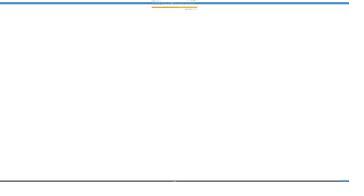 Task type: describe. For each thing, give the bounding box(es) containing it.
setup
[[257, 4, 259, 5]]

sourcing link
[[247, 3, 252, 5]]

asn
[[225, 4, 226, 5]]

performance
[[241, 4, 246, 5]]

business performance link
[[237, 3, 247, 5]]

service/time
[[216, 4, 220, 5]]

catalogs
[[233, 4, 236, 5]]

ons
[[254, 4, 256, 5]]

profile link
[[207, 3, 210, 5]]

home link
[[203, 3, 206, 5]]

setup link
[[257, 3, 260, 5]]

add-
[[253, 4, 254, 5]]



Task type: locate. For each thing, give the bounding box(es) containing it.
coupa supplier portal image
[[202, 0, 216, 3]]

notifications link
[[253, 0, 260, 2]]

invoices link
[[227, 3, 232, 5]]

service/time sheets
[[216, 4, 223, 5]]

navigation
[[249, 0, 264, 2]]

sheets
[[221, 4, 223, 5]]

business performance
[[238, 4, 246, 5]]

No connected customers field
[[247, 12, 264, 13]]

navigation containing bjord
[[249, 0, 264, 2]]

add-ons link
[[252, 3, 256, 5]]

add-ons
[[253, 4, 256, 5]]

sourcing
[[248, 4, 251, 5]]

service/time sheets link
[[215, 3, 224, 5]]

notifications
[[253, 1, 259, 2]]

catalogs link
[[232, 3, 237, 5]]

bjord
[[249, 1, 252, 2]]

business
[[238, 4, 241, 5]]

home
[[203, 4, 206, 5]]

orders link
[[211, 3, 215, 5]]

orders
[[211, 4, 214, 5]]

profile
[[207, 4, 210, 5]]

asn link
[[224, 3, 227, 5]]

invoices
[[228, 4, 231, 5]]

bjord link
[[249, 1, 252, 2]]



Task type: vqa. For each thing, say whether or not it's contained in the screenshot.
Profile link
yes



